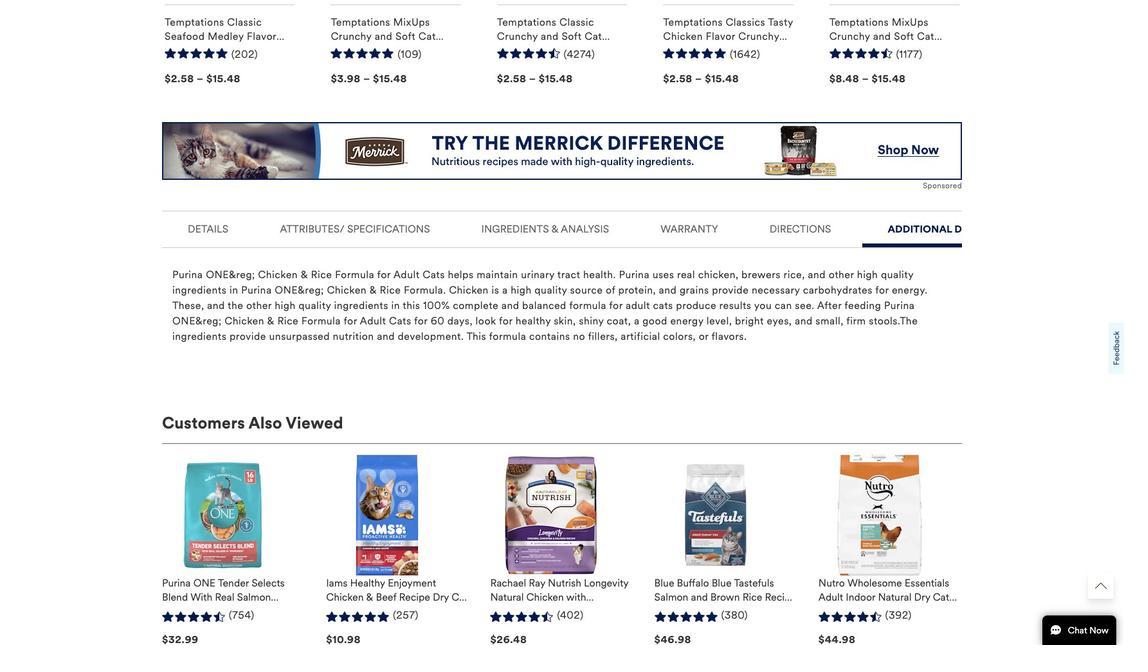 Task type: vqa. For each thing, say whether or not it's contained in the screenshot.
and
yes



Task type: locate. For each thing, give the bounding box(es) containing it.
2 horizontal spatial rice
[[380, 284, 401, 297]]

is
[[492, 284, 499, 297]]

cats
[[423, 269, 445, 281], [389, 315, 412, 328]]

and left the
[[207, 300, 225, 312]]

1 vertical spatial cats
[[389, 315, 412, 328]]

purina
[[172, 269, 203, 281], [619, 269, 650, 281], [241, 284, 272, 297], [885, 300, 915, 312]]

directions button
[[749, 212, 852, 244]]

1 horizontal spatial formula
[[570, 300, 607, 312]]

0 vertical spatial provide
[[712, 284, 749, 297]]

1 horizontal spatial other
[[829, 269, 855, 281]]

adult up nutrition
[[360, 315, 386, 328]]

feeding
[[845, 300, 882, 312]]

unsurpassed
[[269, 331, 330, 343]]

0 horizontal spatial quality
[[299, 300, 331, 312]]

and
[[808, 269, 826, 281], [659, 284, 677, 297], [207, 300, 225, 312], [502, 300, 520, 312], [795, 315, 813, 328], [377, 331, 395, 343]]

after
[[818, 300, 842, 312]]

ingredients up nutrition
[[334, 300, 389, 312]]

0 horizontal spatial formula
[[489, 331, 527, 343]]

a right is on the left top of page
[[502, 284, 508, 297]]

energy
[[671, 315, 704, 328]]

in
[[230, 284, 238, 297], [391, 300, 400, 312]]

produce
[[676, 300, 717, 312]]

high up the 'unsurpassed'
[[275, 300, 296, 312]]

2 vertical spatial one&reg;
[[172, 315, 222, 328]]

stools.the
[[869, 315, 918, 328]]

days,
[[448, 315, 473, 328]]

balanced
[[522, 300, 567, 312]]

0 vertical spatial one&reg;
[[206, 269, 255, 281]]

sponsored link
[[162, 122, 962, 192]]

can
[[775, 300, 792, 312]]

warranty
[[661, 223, 719, 236]]

cats up formula. on the left top
[[423, 269, 445, 281]]

ingredients up these,
[[172, 284, 227, 297]]

0 horizontal spatial provide
[[230, 331, 266, 343]]

and up healthy
[[502, 300, 520, 312]]

60
[[431, 315, 445, 328]]

no
[[573, 331, 586, 343]]

1 horizontal spatial high
[[511, 284, 532, 297]]

2 vertical spatial rice
[[278, 315, 299, 328]]

for down specifications
[[377, 269, 391, 281]]

0 horizontal spatial high
[[275, 300, 296, 312]]

1 vertical spatial ingredients
[[334, 300, 389, 312]]

chicken,
[[698, 269, 739, 281]]

ingredients & analysis
[[482, 223, 609, 236]]

one&reg;
[[206, 269, 255, 281], [275, 284, 324, 297], [172, 315, 222, 328]]

source
[[570, 284, 603, 297]]

& up nutrition
[[370, 284, 377, 297]]

customers also viewed
[[162, 414, 343, 434]]

quality
[[881, 269, 914, 281], [535, 284, 567, 297], [299, 300, 331, 312]]

formula down attributes/ specifications
[[335, 269, 375, 281]]

& left analysis
[[552, 223, 559, 236]]

0 vertical spatial cats
[[423, 269, 445, 281]]

1 horizontal spatial rice
[[311, 269, 332, 281]]

and right rice,
[[808, 269, 826, 281]]

ingredients
[[482, 223, 549, 236]]

other
[[829, 269, 855, 281], [246, 300, 272, 312]]

formula
[[570, 300, 607, 312], [489, 331, 527, 343]]

0 horizontal spatial other
[[246, 300, 272, 312]]

2 vertical spatial quality
[[299, 300, 331, 312]]

other up carbohydrates
[[829, 269, 855, 281]]

and down see.
[[795, 315, 813, 328]]

for
[[377, 269, 391, 281], [876, 284, 889, 297], [609, 300, 623, 312], [344, 315, 357, 328], [414, 315, 428, 328], [499, 315, 513, 328]]

eyes,
[[767, 315, 792, 328]]

purina up protein,
[[619, 269, 650, 281]]

provide
[[712, 284, 749, 297], [230, 331, 266, 343]]

1 horizontal spatial adult
[[394, 269, 420, 281]]

healthy
[[516, 315, 551, 328]]

one&reg; up the
[[206, 269, 255, 281]]

2 horizontal spatial quality
[[881, 269, 914, 281]]

contains
[[529, 331, 570, 343]]

formula down source
[[570, 300, 607, 312]]

2 horizontal spatial high
[[858, 269, 878, 281]]

quality up the 'unsurpassed'
[[299, 300, 331, 312]]

1 horizontal spatial provide
[[712, 284, 749, 297]]

health.
[[584, 269, 616, 281]]

shiny
[[579, 315, 604, 328]]

fillers,
[[588, 331, 618, 343]]

1 vertical spatial a
[[634, 315, 640, 328]]

formula.
[[404, 284, 446, 297]]

0 horizontal spatial adult
[[360, 315, 386, 328]]

1 horizontal spatial in
[[391, 300, 400, 312]]

ingredients & analysis button
[[461, 212, 630, 244]]

chicken
[[258, 269, 298, 281], [327, 284, 367, 297], [449, 284, 489, 297], [225, 315, 264, 328]]

firm
[[847, 315, 866, 328]]

quality up balanced
[[535, 284, 567, 297]]

a down adult
[[634, 315, 640, 328]]

0 horizontal spatial in
[[230, 284, 238, 297]]

customers
[[162, 414, 245, 434]]

attributes/
[[280, 223, 345, 236]]

one&reg; up the 'unsurpassed'
[[275, 284, 324, 297]]

rice
[[311, 269, 332, 281], [380, 284, 401, 297], [278, 315, 299, 328]]

tract
[[558, 269, 581, 281]]

urinary
[[521, 269, 555, 281]]

0 horizontal spatial a
[[502, 284, 508, 297]]

rice up the 'unsurpassed'
[[278, 315, 299, 328]]

also
[[249, 414, 282, 434]]

0 vertical spatial ingredients
[[172, 284, 227, 297]]

in left this
[[391, 300, 400, 312]]

formula down look
[[489, 331, 527, 343]]

1 vertical spatial formula
[[489, 331, 527, 343]]

attributes/ specifications
[[280, 223, 430, 236]]

bright
[[735, 315, 764, 328]]

0 vertical spatial in
[[230, 284, 238, 297]]

2 details from the left
[[955, 223, 997, 236]]

1 details from the left
[[188, 223, 229, 236]]

for up nutrition
[[344, 315, 357, 328]]

provide up results
[[712, 284, 749, 297]]

this
[[467, 331, 487, 343]]

energy.
[[892, 284, 928, 297]]

high
[[858, 269, 878, 281], [511, 284, 532, 297], [275, 300, 296, 312]]

and right nutrition
[[377, 331, 395, 343]]

ingredients
[[172, 284, 227, 297], [334, 300, 389, 312], [172, 331, 227, 343]]

adult
[[394, 269, 420, 281], [360, 315, 386, 328]]

1 horizontal spatial cats
[[423, 269, 445, 281]]

these,
[[172, 300, 204, 312]]

other right the
[[246, 300, 272, 312]]

1 vertical spatial other
[[246, 300, 272, 312]]

2 vertical spatial ingredients
[[172, 331, 227, 343]]

1 horizontal spatial details
[[955, 223, 997, 236]]

chicken up nutrition
[[327, 284, 367, 297]]

small,
[[816, 315, 844, 328]]

cats down this
[[389, 315, 412, 328]]

additional details
[[888, 223, 997, 236]]

formula
[[335, 269, 375, 281], [302, 315, 341, 328]]

0 vertical spatial other
[[829, 269, 855, 281]]

colors,
[[663, 331, 696, 343]]

quality up the energy.
[[881, 269, 914, 281]]

ingredients down these,
[[172, 331, 227, 343]]

1 horizontal spatial quality
[[535, 284, 567, 297]]

formula up the 'unsurpassed'
[[302, 315, 341, 328]]

&
[[552, 223, 559, 236], [301, 269, 308, 281], [370, 284, 377, 297], [267, 315, 275, 328]]

and down uses
[[659, 284, 677, 297]]

rice left formula. on the left top
[[380, 284, 401, 297]]

1 vertical spatial quality
[[535, 284, 567, 297]]

rice,
[[784, 269, 805, 281]]

& up the 'unsurpassed'
[[267, 315, 275, 328]]

viewed
[[286, 414, 343, 434]]

high up feeding
[[858, 269, 878, 281]]

1 vertical spatial adult
[[360, 315, 386, 328]]

additional
[[888, 223, 952, 236]]

rice down attributes/
[[311, 269, 332, 281]]

0 horizontal spatial details
[[188, 223, 229, 236]]

for right look
[[499, 315, 513, 328]]

details
[[188, 223, 229, 236], [955, 223, 997, 236]]

provide down the
[[230, 331, 266, 343]]

adult up formula. on the left top
[[394, 269, 420, 281]]

purina one&reg; chicken & rice formula for adult cats helps maintain urinary tract health. purina uses real chicken, brewers rice, and other high quality ingredients in purina one&reg; chicken & rice formula. chicken is a high quality source of protein, and grains provide necessary carbohydrates for energy. these, and the other high quality ingredients in this 100% complete and balanced formula for adult cats produce results you can see. after feeding purina one&reg; chicken & rice formula for adult cats for 60 days, look for healthy skin, shiny coat, a good energy level, bright eyes, and small, firm stools.the ingredients provide unsurpassed nutrition and development. this formula contains no fillers, artificial colors, or flavors.
[[172, 269, 928, 343]]

scroll to top image
[[1096, 581, 1107, 593]]

in up the
[[230, 284, 238, 297]]

1 vertical spatial one&reg;
[[275, 284, 324, 297]]

a
[[502, 284, 508, 297], [634, 315, 640, 328]]

uses
[[653, 269, 675, 281]]

grains
[[680, 284, 709, 297]]

high down urinary
[[511, 284, 532, 297]]

one&reg; down these,
[[172, 315, 222, 328]]

0 vertical spatial adult
[[394, 269, 420, 281]]



Task type: describe. For each thing, give the bounding box(es) containing it.
chicken down the
[[225, 315, 264, 328]]

this
[[403, 300, 420, 312]]

the
[[228, 300, 243, 312]]

coat,
[[607, 315, 631, 328]]

purina up the
[[241, 284, 272, 297]]

& inside ingredients & analysis "button"
[[552, 223, 559, 236]]

details inside button
[[188, 223, 229, 236]]

0 horizontal spatial cats
[[389, 315, 412, 328]]

chicken up complete
[[449, 284, 489, 297]]

0 vertical spatial formula
[[335, 269, 375, 281]]

1 vertical spatial in
[[391, 300, 400, 312]]

for up feeding
[[876, 284, 889, 297]]

protein,
[[619, 284, 656, 297]]

directions
[[770, 223, 832, 236]]

0 vertical spatial a
[[502, 284, 508, 297]]

you
[[754, 300, 772, 312]]

skin,
[[554, 315, 576, 328]]

1 vertical spatial formula
[[302, 315, 341, 328]]

1 vertical spatial high
[[511, 284, 532, 297]]

cats
[[653, 300, 673, 312]]

1 vertical spatial provide
[[230, 331, 266, 343]]

additional details button
[[862, 212, 1022, 244]]

purina up these,
[[172, 269, 203, 281]]

carbohydrates
[[803, 284, 873, 297]]

100%
[[423, 300, 450, 312]]

see.
[[795, 300, 815, 312]]

nutrition
[[333, 331, 374, 343]]

styled arrow button link
[[1089, 574, 1114, 600]]

analysis
[[561, 223, 609, 236]]

results
[[720, 300, 752, 312]]

level,
[[707, 315, 732, 328]]

details button
[[167, 212, 249, 244]]

maintain
[[477, 269, 518, 281]]

attributes/ specifications button
[[259, 212, 451, 244]]

sponsored
[[923, 182, 962, 191]]

0 vertical spatial rice
[[311, 269, 332, 281]]

chicken down attributes/
[[258, 269, 298, 281]]

purina up stools.the
[[885, 300, 915, 312]]

flavors.
[[712, 331, 747, 343]]

necessary
[[752, 284, 800, 297]]

product details tab list
[[162, 211, 1022, 366]]

specifications
[[347, 223, 430, 236]]

good
[[643, 315, 668, 328]]

warranty button
[[640, 212, 739, 244]]

or
[[699, 331, 709, 343]]

0 vertical spatial high
[[858, 269, 878, 281]]

0 horizontal spatial rice
[[278, 315, 299, 328]]

1 horizontal spatial a
[[634, 315, 640, 328]]

complete
[[453, 300, 499, 312]]

1 vertical spatial rice
[[380, 284, 401, 297]]

2 vertical spatial high
[[275, 300, 296, 312]]

look
[[476, 315, 497, 328]]

0 vertical spatial formula
[[570, 300, 607, 312]]

& down attributes/
[[301, 269, 308, 281]]

of
[[606, 284, 616, 297]]

details inside "button"
[[955, 223, 997, 236]]

adult
[[626, 300, 650, 312]]

for up the "coat," at the right
[[609, 300, 623, 312]]

development.
[[398, 331, 464, 343]]

helps
[[448, 269, 474, 281]]

real
[[677, 269, 696, 281]]

artificial
[[621, 331, 661, 343]]

for left 60
[[414, 315, 428, 328]]

brewers
[[742, 269, 781, 281]]

0 vertical spatial quality
[[881, 269, 914, 281]]



